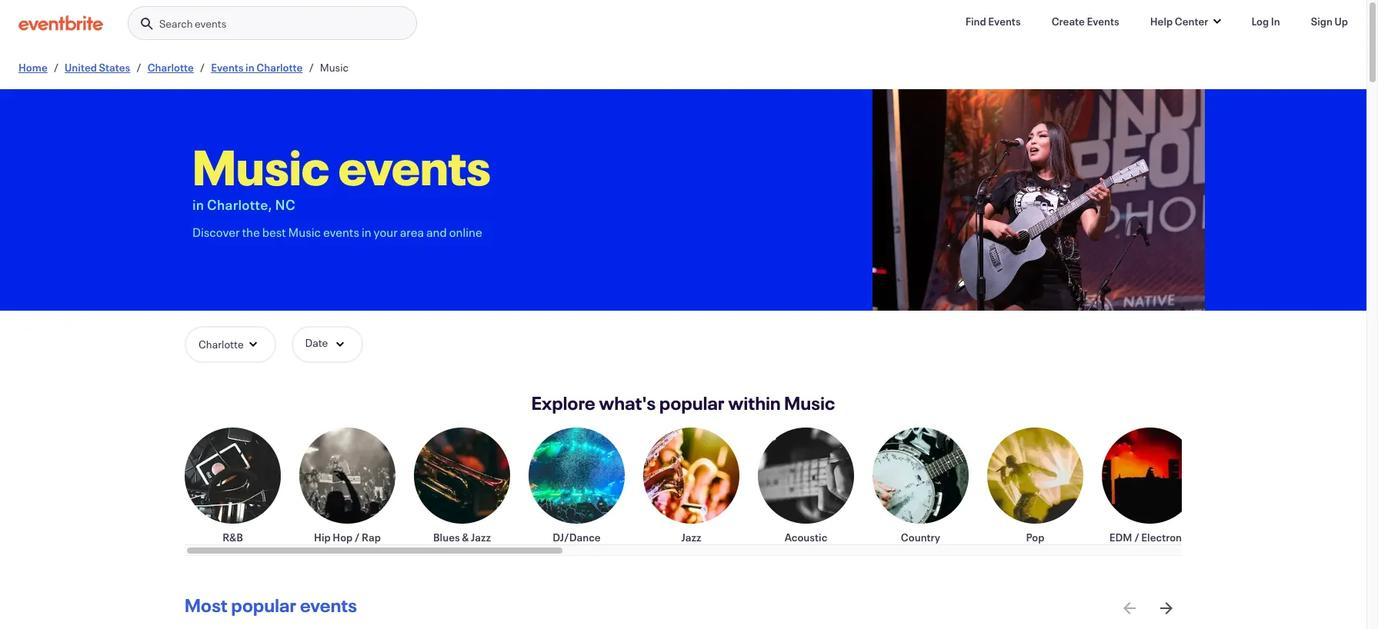 Task type: locate. For each thing, give the bounding box(es) containing it.
events
[[988, 14, 1021, 28], [1087, 14, 1119, 28], [211, 60, 244, 75]]

0 horizontal spatial jazz
[[471, 530, 491, 545]]

log in link
[[1239, 6, 1292, 37]]

music inside music events in charlotte, nc
[[192, 134, 330, 199]]

in left your
[[362, 224, 371, 240]]

2 horizontal spatial in
[[362, 224, 371, 240]]

/ right charlotte link
[[200, 60, 205, 75]]

charlotte button
[[185, 326, 276, 363]]

explore
[[531, 391, 596, 416]]

music
[[320, 60, 348, 75], [192, 134, 330, 199], [288, 224, 321, 240], [784, 391, 835, 416]]

acoustic link
[[758, 428, 854, 545]]

nc
[[275, 195, 295, 214]]

charlotte link
[[147, 60, 194, 75]]

popular
[[659, 391, 725, 416], [231, 593, 297, 618]]

music events in charlotte, nc
[[192, 134, 491, 214]]

events right search in the top of the page
[[195, 16, 226, 31]]

2 jazz from the left
[[681, 530, 701, 545]]

in
[[246, 60, 254, 75], [192, 195, 204, 214], [362, 224, 371, 240]]

1 horizontal spatial jazz
[[681, 530, 701, 545]]

rap
[[362, 530, 381, 545]]

1 jazz from the left
[[471, 530, 491, 545]]

electronic
[[1141, 530, 1191, 545]]

charlotte
[[147, 60, 194, 75], [256, 60, 303, 75], [199, 337, 244, 352]]

united
[[65, 60, 97, 75]]

country
[[901, 530, 940, 545]]

r&b
[[223, 530, 243, 545]]

what's
[[599, 391, 656, 416]]

events down search events
[[211, 60, 244, 75]]

/ right events in charlotte link
[[309, 60, 314, 75]]

charlotte inside button
[[199, 337, 244, 352]]

home link
[[18, 60, 48, 75]]

popular left within
[[659, 391, 725, 416]]

hip hop / rap
[[314, 530, 381, 545]]

2 horizontal spatial events
[[1087, 14, 1119, 28]]

find events link
[[953, 6, 1033, 37]]

arrow right chunky_svg image
[[1157, 599, 1176, 618]]

jazz inside "blues & jazz" link
[[471, 530, 491, 545]]

sign
[[1311, 14, 1333, 28]]

0 vertical spatial in
[[246, 60, 254, 75]]

events in charlotte link
[[211, 60, 303, 75]]

create events
[[1052, 14, 1119, 28]]

center
[[1175, 14, 1208, 28]]

blues & jazz link
[[414, 428, 510, 545]]

charlotte,
[[207, 195, 272, 214]]

jazz
[[471, 530, 491, 545], [681, 530, 701, 545]]

events inside music events in charlotte, nc
[[338, 134, 491, 199]]

united states link
[[65, 60, 130, 75]]

online
[[449, 224, 482, 240]]

within
[[728, 391, 781, 416]]

music up the
[[192, 134, 330, 199]]

discover
[[192, 224, 240, 240]]

music right best
[[288, 224, 321, 240]]

/ right edm
[[1134, 530, 1139, 545]]

0 horizontal spatial popular
[[231, 593, 297, 618]]

/ right states
[[136, 60, 141, 75]]

0 vertical spatial popular
[[659, 391, 725, 416]]

1 horizontal spatial events
[[988, 14, 1021, 28]]

[object object] image
[[873, 89, 1205, 311]]

your
[[374, 224, 398, 240]]

in up discover
[[192, 195, 204, 214]]

edm
[[1109, 530, 1132, 545]]

pop
[[1026, 530, 1044, 545]]

events right create
[[1087, 14, 1119, 28]]

events up area
[[338, 134, 491, 199]]

0 horizontal spatial events
[[211, 60, 244, 75]]

in inside music events in charlotte, nc
[[192, 195, 204, 214]]

dj/dance link
[[529, 428, 625, 545]]

0 horizontal spatial in
[[192, 195, 204, 214]]

blues & jazz
[[433, 530, 491, 545]]

events
[[195, 16, 226, 31], [338, 134, 491, 199], [323, 224, 359, 240], [300, 593, 357, 618]]

events inside create events link
[[1087, 14, 1119, 28]]

sign up
[[1311, 14, 1348, 28]]

find events
[[965, 14, 1021, 28]]

pop link
[[987, 428, 1083, 545]]

help center
[[1150, 14, 1208, 28]]

events for create events
[[1087, 14, 1119, 28]]

1 vertical spatial in
[[192, 195, 204, 214]]

most
[[185, 593, 228, 618]]

events inside find events link
[[988, 14, 1021, 28]]

/
[[54, 60, 59, 75], [136, 60, 141, 75], [200, 60, 205, 75], [309, 60, 314, 75], [355, 530, 360, 545], [1134, 530, 1139, 545]]

in down search events button
[[246, 60, 254, 75]]

1 horizontal spatial in
[[246, 60, 254, 75]]

1 horizontal spatial charlotte
[[199, 337, 244, 352]]

edm / electronic
[[1109, 530, 1191, 545]]

popular right most
[[231, 593, 297, 618]]

create
[[1052, 14, 1085, 28]]

eventbrite image
[[18, 15, 103, 31]]

events right find
[[988, 14, 1021, 28]]

up
[[1335, 14, 1348, 28]]

log
[[1251, 14, 1269, 28]]



Task type: describe. For each thing, give the bounding box(es) containing it.
arrow left chunky_svg image
[[1120, 599, 1139, 618]]

sign up link
[[1299, 6, 1360, 37]]

0 horizontal spatial charlotte
[[147, 60, 194, 75]]

date button
[[291, 326, 363, 363]]

search
[[159, 16, 193, 31]]

acoustic
[[785, 530, 827, 545]]

most popular events
[[185, 593, 357, 618]]

in
[[1271, 14, 1280, 28]]

home
[[18, 60, 48, 75]]

log in
[[1251, 14, 1280, 28]]

the
[[242, 224, 260, 240]]

create events link
[[1039, 6, 1132, 37]]

events left your
[[323, 224, 359, 240]]

/ left rap
[[355, 530, 360, 545]]

&
[[462, 530, 469, 545]]

most popular events link
[[185, 593, 357, 618]]

jazz link
[[643, 428, 739, 545]]

search events button
[[128, 6, 417, 41]]

hip hop / rap link
[[299, 428, 395, 545]]

edm / electronic link
[[1102, 428, 1198, 545]]

blues
[[433, 530, 460, 545]]

1 vertical spatial popular
[[231, 593, 297, 618]]

events down 'hip'
[[300, 593, 357, 618]]

discover the best music events in your area and online
[[192, 224, 482, 240]]

area
[[400, 224, 424, 240]]

events for find events
[[988, 14, 1021, 28]]

hip
[[314, 530, 331, 545]]

dj/dance
[[553, 530, 601, 545]]

2 horizontal spatial charlotte
[[256, 60, 303, 75]]

2 vertical spatial in
[[362, 224, 371, 240]]

/ right home
[[54, 60, 59, 75]]

music down search events button
[[320, 60, 348, 75]]

country link
[[873, 428, 969, 545]]

best
[[262, 224, 286, 240]]

r&b link
[[185, 428, 281, 545]]

music right within
[[784, 391, 835, 416]]

help
[[1150, 14, 1173, 28]]

find
[[965, 14, 986, 28]]

hop
[[333, 530, 353, 545]]

jazz inside jazz link
[[681, 530, 701, 545]]

events inside button
[[195, 16, 226, 31]]

explore what's popular within music
[[531, 391, 835, 416]]

search events
[[159, 16, 226, 31]]

home / united states / charlotte / events in charlotte / music
[[18, 60, 348, 75]]

and
[[426, 224, 447, 240]]

states
[[99, 60, 130, 75]]

date
[[305, 335, 328, 350]]

1 horizontal spatial popular
[[659, 391, 725, 416]]



Task type: vqa. For each thing, say whether or not it's contained in the screenshot.
in to the middle
yes



